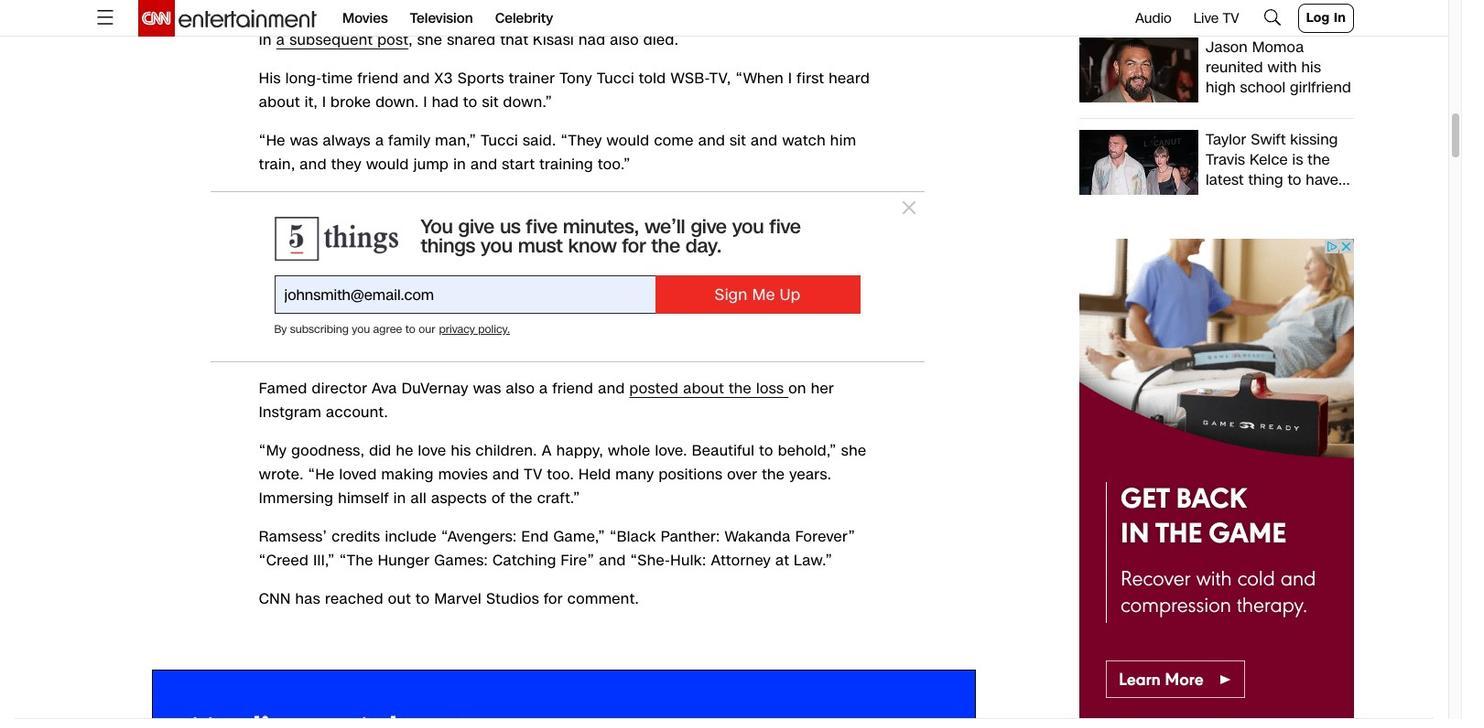 Task type: locate. For each thing, give the bounding box(es) containing it.
"my goodness, did he love his children. a happy, whole love. beautiful to behold," she wrote. "he loved making movies and tv too. held many positions over the years. immersing himself in all aspects of the craft."
[[259, 441, 867, 509]]

friend inside the his long-time friend and x3 sports trainer tony tucci told wsb-tv, "when i first heard about it, i broke down. i had to sit down."
[[358, 68, 399, 89]]

1 vertical spatial sit
[[730, 130, 746, 151]]

goodness,
[[291, 441, 365, 462]]

and left they
[[300, 154, 327, 175]]

had down "x3"
[[432, 92, 459, 113]]

famed director ava duvernay was also a friend and posted about the loss
[[259, 378, 789, 399]]

log in link
[[1298, 4, 1354, 33]]

we'll
[[645, 213, 685, 241]]

told
[[639, 68, 666, 89]]

2 horizontal spatial a
[[539, 378, 548, 399]]

famed
[[259, 378, 307, 399]]

0 horizontal spatial friend
[[358, 68, 399, 89]]

1 horizontal spatial she
[[841, 441, 867, 462]]

momoa
[[1252, 37, 1304, 58]]

heard
[[829, 68, 870, 89]]

in inside "he was always a family man," tucci said. "they would come and sit and watch him train, and they would jump in and start training too."
[[453, 154, 466, 175]]

you give us five minutes, we'll give you five things you must know for the day.
[[421, 213, 801, 260]]

tv inside "my goodness, did he love his children. a happy, whole love. beautiful to behold," she wrote. "he loved making movies and tv too. held many positions over the years. immersing himself in all aspects of the craft."
[[524, 464, 543, 485]]

wrote.
[[259, 464, 304, 485]]

is
[[1293, 149, 1304, 170]]

0 vertical spatial a
[[276, 29, 285, 50]]

1 horizontal spatial tv
[[1223, 9, 1240, 27]]

sit inside the his long-time friend and x3 sports trainer tony tucci told wsb-tv, "when i first heard about it, i broke down. i had to sit down."
[[482, 92, 499, 113]]

1 vertical spatial had
[[432, 92, 459, 113]]

us
[[500, 213, 521, 241]]

friend up down. on the top of page
[[358, 68, 399, 89]]

1 vertical spatial was
[[473, 378, 501, 399]]

a up a
[[539, 378, 548, 399]]

she right behold,"
[[841, 441, 867, 462]]

she right ,
[[417, 29, 443, 50]]

1 give from the left
[[458, 213, 494, 241]]

1 horizontal spatial give
[[691, 213, 727, 241]]

by subscribing you agree to our privacy policy.
[[274, 322, 510, 337]]

"he was always a family man," tucci said. "they would come and sit and watch him train, and they would jump in and start training too."
[[259, 130, 857, 175]]

was right "duvernay"
[[473, 378, 501, 399]]

to left behold,"
[[759, 441, 774, 462]]

"he inside "my goodness, did he love his children. a happy, whole love. beautiful to behold," she wrote. "he loved making movies and tv too. held many positions over the years. immersing himself in all aspects of the craft."
[[308, 464, 335, 485]]

and left start
[[471, 154, 498, 175]]

wsb-
[[671, 68, 709, 89]]

"she-
[[630, 550, 671, 572]]

his inside jason momoa reunited with his high school girlfriend
[[1302, 57, 1321, 78]]

tv right live
[[1223, 9, 1240, 27]]

"black
[[610, 527, 656, 548]]

would up too."
[[607, 130, 650, 151]]

to
[[463, 92, 478, 113], [1288, 169, 1302, 190], [405, 322, 416, 337], [759, 441, 774, 462], [416, 589, 430, 610]]

and left "x3"
[[403, 68, 430, 89]]

0 horizontal spatial in
[[259, 29, 272, 50]]

1 horizontal spatial friend
[[553, 378, 594, 399]]

1 horizontal spatial five
[[770, 213, 801, 241]]

0 horizontal spatial sit
[[482, 92, 499, 113]]

agree
[[373, 322, 402, 337]]

positions
[[659, 464, 723, 485]]

0 horizontal spatial his
[[451, 441, 471, 462]]

you left "must" in the top left of the page
[[481, 233, 513, 260]]

0 vertical spatial in
[[453, 154, 466, 175]]

0 vertical spatial also
[[610, 29, 639, 50]]

and down children.
[[493, 464, 520, 485]]

1 horizontal spatial for
[[622, 233, 646, 260]]

movies
[[438, 464, 488, 485]]

i right down. on the top of page
[[424, 92, 427, 113]]

and inside the his long-time friend and x3 sports trainer tony tucci told wsb-tv, "when i first heard about it, i broke down. i had to sit down."
[[403, 68, 430, 89]]

posted about the loss link
[[630, 378, 789, 399]]

2 horizontal spatial you
[[732, 213, 764, 241]]

his right the with
[[1302, 57, 1321, 78]]

five up up on the top right of the page
[[770, 213, 801, 241]]

his up movies
[[451, 441, 471, 462]]

the right of
[[510, 488, 533, 509]]

tucci inside the his long-time friend and x3 sports trainer tony tucci told wsb-tv, "when i first heard about it, i broke down. i had to sit down."
[[597, 68, 635, 89]]

and left posted
[[598, 378, 625, 399]]

0 horizontal spatial for
[[544, 589, 563, 610]]

sit down sports
[[482, 92, 499, 113]]

it,
[[305, 92, 318, 113]]

you
[[421, 213, 453, 241]]

2 vertical spatial a
[[539, 378, 548, 399]]

the right is
[[1308, 149, 1330, 170]]

1 five from the left
[[526, 213, 557, 241]]

1 horizontal spatial about
[[683, 378, 724, 399]]

"the
[[339, 550, 373, 572]]

2 five from the left
[[770, 213, 801, 241]]

to inside the his long-time friend and x3 sports trainer tony tucci told wsb-tv, "when i first heard about it, i broke down. i had to sit down."
[[463, 92, 478, 113]]

i right the it,
[[322, 92, 326, 113]]

1 vertical spatial his
[[451, 441, 471, 462]]

on
[[789, 378, 807, 399]]

she
[[417, 29, 443, 50], [841, 441, 867, 462]]

0 vertical spatial his
[[1302, 57, 1321, 78]]

1 horizontal spatial a
[[375, 130, 384, 151]]

0 vertical spatial tucci
[[597, 68, 635, 89]]

a up his
[[276, 29, 285, 50]]

0 horizontal spatial tucci
[[481, 130, 518, 151]]

0 vertical spatial about
[[259, 92, 300, 113]]

reached
[[325, 589, 384, 610]]

1 horizontal spatial in
[[453, 154, 466, 175]]

"he down goodness, at the bottom left of the page
[[308, 464, 335, 485]]

post
[[377, 29, 409, 50]]

you
[[732, 213, 764, 241], [481, 233, 513, 260], [352, 322, 370, 337]]

0 vertical spatial sit
[[482, 92, 499, 113]]

0 horizontal spatial also
[[506, 378, 535, 399]]

about right posted
[[683, 378, 724, 399]]

aspects
[[431, 488, 487, 509]]

1 vertical spatial tucci
[[481, 130, 518, 151]]

come
[[654, 130, 694, 151]]

hulk:
[[671, 550, 706, 572]]

loss
[[756, 378, 784, 399]]

1 horizontal spatial tucci
[[597, 68, 635, 89]]

0 vertical spatial friend
[[358, 68, 399, 89]]

in up his
[[259, 29, 272, 50]]

1 vertical spatial would
[[366, 154, 409, 175]]

0 horizontal spatial tv
[[524, 464, 543, 485]]

buzz
[[1130, 11, 1160, 26]]

a left family on the left of the page
[[375, 130, 384, 151]]

advertisement region
[[1080, 239, 1354, 720]]

his inside "my goodness, did he love his children. a happy, whole love. beautiful to behold," she wrote. "he loved making movies and tv too. held many positions over the years. immersing himself in all aspects of the craft."
[[451, 441, 471, 462]]

ramsess' credits include "avengers: end game," "black panther: wakanda forever" "creed iii," "the hunger games: catching fire" and "she-hulk: attorney at law."
[[259, 527, 855, 572]]

her
[[811, 378, 834, 399]]

0 horizontal spatial she
[[417, 29, 443, 50]]

1 horizontal spatial "he
[[308, 464, 335, 485]]

you right day.
[[732, 213, 764, 241]]

0 vertical spatial had
[[579, 29, 606, 50]]

about
[[259, 92, 300, 113], [683, 378, 724, 399]]

sit right the come
[[730, 130, 746, 151]]

love
[[418, 441, 446, 462]]

"he up train,
[[259, 130, 286, 151]]

the inside you give us five minutes, we'll give you five things you must know for the day.
[[651, 233, 680, 260]]

five right us
[[526, 213, 557, 241]]

1 vertical spatial in
[[394, 488, 406, 509]]

give left us
[[458, 213, 494, 241]]

in right log
[[1334, 9, 1346, 27]]

hunger
[[378, 550, 430, 572]]

"they
[[561, 130, 602, 151]]

for right know
[[622, 233, 646, 260]]

1 horizontal spatial had
[[579, 29, 606, 50]]

and down "black
[[599, 550, 626, 572]]

sports
[[458, 68, 504, 89]]

sign me up button
[[655, 276, 860, 314]]

was up train,
[[290, 130, 318, 151]]

1 horizontal spatial also
[[610, 29, 639, 50]]

his long-time friend and x3 sports trainer tony tucci told wsb-tv, "when i first heard about it, i broke down. i had to sit down."
[[259, 68, 870, 113]]

had
[[579, 29, 606, 50], [432, 92, 459, 113]]

0 horizontal spatial five
[[526, 213, 557, 241]]

0 horizontal spatial in
[[394, 488, 406, 509]]

0 horizontal spatial about
[[259, 92, 300, 113]]

the left day.
[[651, 233, 680, 260]]

held
[[579, 464, 611, 485]]

"when
[[736, 68, 784, 89]]

0 horizontal spatial "he
[[259, 130, 286, 151]]

live tv link
[[1194, 9, 1240, 27]]

also left died.
[[610, 29, 639, 50]]

1 vertical spatial about
[[683, 378, 724, 399]]

died.
[[644, 29, 679, 50]]

iii,"
[[313, 550, 335, 572]]

himself
[[338, 488, 389, 509]]

1 horizontal spatial would
[[607, 130, 650, 151]]

had right kisasi at left
[[579, 29, 606, 50]]

also up children.
[[506, 378, 535, 399]]

1 vertical spatial in
[[259, 29, 272, 50]]

watch
[[782, 130, 826, 151]]

tv
[[1223, 9, 1240, 27], [524, 464, 543, 485]]

in left the all at the left of the page
[[394, 488, 406, 509]]

he
[[396, 441, 414, 462]]

for
[[622, 233, 646, 260], [544, 589, 563, 610]]

kelce
[[1250, 149, 1288, 170]]

about down his
[[259, 92, 300, 113]]

swift
[[1251, 129, 1286, 150]]

sit
[[482, 92, 499, 113], [730, 130, 746, 151]]

0 horizontal spatial had
[[432, 92, 459, 113]]

on her instgram account.
[[259, 378, 834, 423]]

me
[[753, 284, 775, 306]]

1 vertical spatial a
[[375, 130, 384, 151]]

director
[[312, 378, 367, 399]]

1 vertical spatial she
[[841, 441, 867, 462]]

0 horizontal spatial was
[[290, 130, 318, 151]]

trainer
[[509, 68, 555, 89]]

0 vertical spatial for
[[622, 233, 646, 260]]

tv left too. at the left bottom
[[524, 464, 543, 485]]

tucci left told
[[597, 68, 635, 89]]

in down man,"
[[453, 154, 466, 175]]

1 vertical spatial friend
[[553, 378, 594, 399]]

"he
[[259, 130, 286, 151], [308, 464, 335, 485]]

give right we'll
[[691, 213, 727, 241]]

tucci up start
[[481, 130, 518, 151]]

tucci
[[597, 68, 635, 89], [481, 130, 518, 151]]

1 vertical spatial "he
[[308, 464, 335, 485]]

has
[[295, 589, 321, 610]]

0 vertical spatial "he
[[259, 130, 286, 151]]

0 horizontal spatial give
[[458, 213, 494, 241]]

did
[[369, 441, 391, 462]]

would down family on the left of the page
[[366, 154, 409, 175]]

you left agree
[[352, 322, 370, 337]]

1 horizontal spatial was
[[473, 378, 501, 399]]

to down sports
[[463, 92, 478, 113]]

to left our
[[405, 322, 416, 337]]

1 vertical spatial for
[[544, 589, 563, 610]]

happy,
[[556, 441, 604, 462]]

i left first
[[788, 68, 792, 89]]

in inside "my goodness, did he love his children. a happy, whole love. beautiful to behold," she wrote. "he loved making movies and tv too. held many positions over the years. immersing himself in all aspects of the craft."
[[394, 488, 406, 509]]

and inside "my goodness, did he love his children. a happy, whole love. beautiful to behold," she wrote. "he loved making movies and tv too. held many positions over the years. immersing himself in all aspects of the craft."
[[493, 464, 520, 485]]

1 horizontal spatial in
[[1334, 9, 1346, 27]]

and inside ramsess' credits include "avengers: end game," "black panther: wakanda forever" "creed iii," "the hunger games: catching fire" and "she-hulk: attorney at law."
[[599, 550, 626, 572]]

1 vertical spatial tv
[[524, 464, 543, 485]]

1 horizontal spatial his
[[1302, 57, 1321, 78]]

for right the studios on the left bottom of page
[[544, 589, 563, 610]]

instgram
[[259, 402, 322, 423]]

0 vertical spatial was
[[290, 130, 318, 151]]

to left have
[[1288, 169, 1302, 190]]

swifties
[[1206, 190, 1261, 211]]

friend up happy,
[[553, 378, 594, 399]]

marvel
[[434, 589, 482, 610]]

1 horizontal spatial sit
[[730, 130, 746, 151]]

game,"
[[553, 527, 605, 548]]



Task type: vqa. For each thing, say whether or not it's contained in the screenshot.
Tucci to the right
yes



Task type: describe. For each thing, give the bounding box(es) containing it.
reunited
[[1206, 57, 1264, 78]]

0 vertical spatial in
[[1334, 9, 1346, 27]]

taylor swift kissing travis kelce is the latest thing to have swifties excited image
[[1080, 130, 1199, 195]]

children.
[[476, 441, 537, 462]]

"my
[[259, 441, 287, 462]]

in a subsequent post , she shared that kisasi had also died.
[[259, 29, 679, 50]]

0 horizontal spatial you
[[352, 322, 370, 337]]

live tv
[[1194, 9, 1240, 27]]

training
[[540, 154, 593, 175]]

tv,
[[709, 68, 731, 89]]

that
[[500, 29, 529, 50]]

out
[[388, 589, 411, 610]]

comment.
[[568, 589, 639, 610]]

"he inside "he was always a family man," tucci said. "they would come and sit and watch him train, and they would jump in and start training too."
[[259, 130, 286, 151]]

0 horizontal spatial a
[[276, 29, 285, 50]]

beautiful
[[692, 441, 755, 462]]

jason momoa reunited with his high school girlfriend image
[[1080, 38, 1199, 103]]

up
[[780, 284, 801, 306]]

policy.
[[478, 322, 510, 337]]

long-
[[286, 68, 322, 89]]

0 vertical spatial she
[[417, 29, 443, 50]]

television
[[410, 9, 473, 27]]

open menu icon image
[[94, 6, 116, 28]]

law."
[[794, 550, 833, 572]]

2 horizontal spatial i
[[788, 68, 792, 89]]

taylor swift kissing travis kelce is the latest thing to have swifties excited link
[[1080, 129, 1354, 211]]

time
[[322, 68, 353, 89]]

0 vertical spatial tv
[[1223, 9, 1240, 27]]

"creed
[[259, 550, 309, 572]]

the left loss
[[729, 378, 752, 399]]

"avengers:
[[441, 527, 517, 548]]

with
[[1268, 57, 1297, 78]]

0 horizontal spatial i
[[322, 92, 326, 113]]

x3
[[435, 68, 453, 89]]

and right the come
[[698, 130, 725, 151]]

a inside "he was always a family man," tucci said. "they would come and sit and watch him train, and they would jump in and start training too."
[[375, 130, 384, 151]]

many
[[616, 464, 654, 485]]

have
[[1306, 169, 1339, 190]]

girlfriend
[[1290, 77, 1352, 98]]

over
[[727, 464, 758, 485]]

by
[[274, 322, 287, 337]]

jason momoa reunited with his high school girlfriend link
[[1080, 37, 1354, 103]]

said.
[[523, 130, 556, 151]]

had inside the his long-time friend and x3 sports trainer tony tucci told wsb-tv, "when i first heard about it, i broke down. i had to sit down."
[[432, 92, 459, 113]]

too.
[[547, 464, 574, 485]]

attorney
[[711, 550, 771, 572]]

studios
[[486, 589, 540, 610]]

ava
[[372, 378, 397, 399]]

movies link
[[342, 0, 388, 37]]

to inside "my goodness, did he love his children. a happy, whole love. beautiful to behold," she wrote. "he loved making movies and tv too. held many positions over the years. immersing himself in all aspects of the craft."
[[759, 441, 774, 462]]

fire"
[[561, 550, 595, 572]]

1 vertical spatial also
[[506, 378, 535, 399]]

the right over on the bottom
[[762, 464, 785, 485]]

account.
[[326, 402, 388, 423]]

audio link
[[1135, 9, 1172, 27]]

of
[[492, 488, 505, 509]]

sit inside "he was always a family man," tucci said. "they would come and sit and watch him train, and they would jump in and start training too."
[[730, 130, 746, 151]]

wakanda
[[725, 527, 791, 548]]

the inside taylor swift kissing travis kelce is the latest thing to have swifties excited
[[1308, 149, 1330, 170]]

and left the watch
[[751, 130, 778, 151]]

1 horizontal spatial you
[[481, 233, 513, 260]]

search icon image
[[1262, 6, 1284, 28]]

kisasi
[[533, 29, 574, 50]]

things
[[421, 233, 475, 260]]

jason momoa reunited with his high school girlfriend
[[1206, 37, 1352, 98]]

1 horizontal spatial i
[[424, 92, 427, 113]]

him
[[830, 130, 857, 151]]

0 horizontal spatial would
[[366, 154, 409, 175]]

loved
[[339, 464, 377, 485]]

forever"
[[795, 527, 855, 548]]

ramsess'
[[259, 527, 327, 548]]

man,"
[[435, 130, 476, 151]]

cnn five things logo image
[[274, 217, 398, 261]]

sign
[[715, 284, 748, 306]]

family
[[389, 130, 431, 151]]

panther:
[[661, 527, 720, 548]]

privacy
[[439, 322, 475, 337]]

school
[[1240, 77, 1286, 98]]

all
[[411, 488, 427, 509]]

was inside "he was always a family man," tucci said. "they would come and sit and watch him train, and they would jump in and start training too."
[[290, 130, 318, 151]]

craft."
[[537, 488, 580, 509]]

live
[[1194, 9, 1219, 27]]

celebrity link
[[495, 0, 553, 37]]

travis
[[1206, 149, 1246, 170]]

log in
[[1306, 9, 1346, 27]]

2 give from the left
[[691, 213, 727, 241]]

log
[[1306, 9, 1330, 27]]

to right "out"
[[416, 589, 430, 610]]

movies
[[342, 9, 388, 27]]

subscribing
[[290, 322, 349, 337]]

include
[[385, 527, 437, 548]]

down.
[[376, 92, 419, 113]]

high
[[1206, 77, 1236, 98]]

0 vertical spatial would
[[607, 130, 650, 151]]

jump
[[414, 154, 449, 175]]

to inside taylor swift kissing travis kelce is the latest thing to have swifties excited
[[1288, 169, 1302, 190]]

first
[[797, 68, 824, 89]]

news & buzz
[[1080, 11, 1160, 26]]

day.
[[686, 233, 722, 260]]

thing
[[1248, 169, 1284, 190]]

tucci inside "he was always a family man," tucci said. "they would come and sit and watch him train, and they would jump in and start training too."
[[481, 130, 518, 151]]

she inside "my goodness, did he love his children. a happy, whole love. beautiful to behold," she wrote. "he loved making movies and tv too. held many positions over the years. immersing himself in all aspects of the craft."
[[841, 441, 867, 462]]

must
[[518, 233, 563, 260]]

shared
[[447, 29, 496, 50]]

kissing
[[1291, 129, 1338, 150]]

television link
[[410, 0, 473, 37]]

a
[[542, 441, 552, 462]]

whole
[[608, 441, 651, 462]]

Email address email field
[[274, 276, 655, 314]]

about inside the his long-time friend and x3 sports trainer tony tucci told wsb-tv, "when i first heard about it, i broke down. i had to sit down."
[[259, 92, 300, 113]]

news
[[1080, 11, 1114, 26]]

minutes,
[[563, 213, 639, 241]]

for inside you give us five minutes, we'll give you five things you must know for the day.
[[622, 233, 646, 260]]

excited
[[1265, 190, 1315, 211]]



